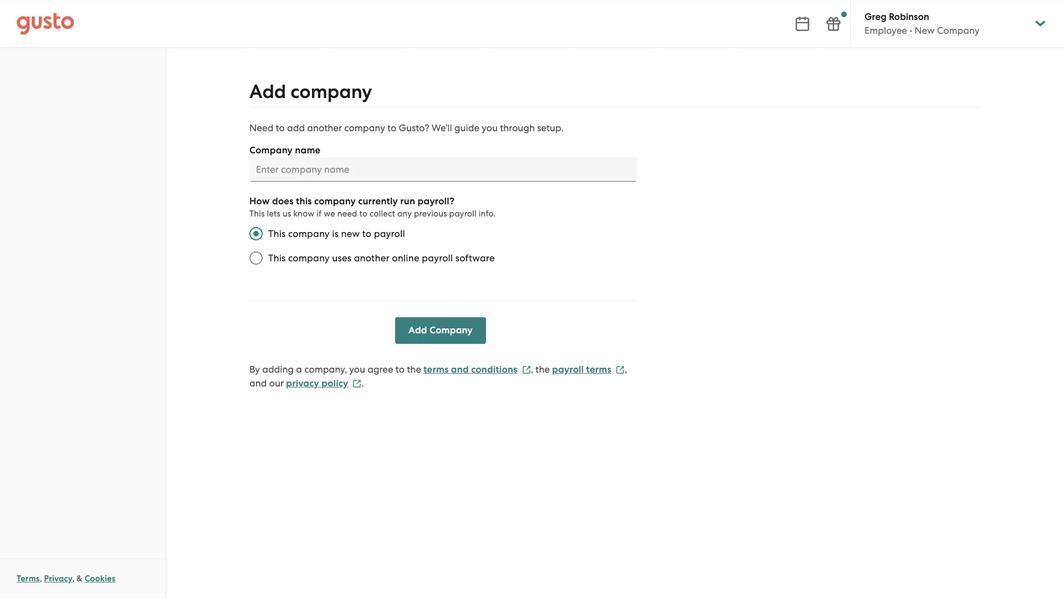 Task type: vqa. For each thing, say whether or not it's contained in the screenshot.
THE WANT
no



Task type: describe. For each thing, give the bounding box(es) containing it.
payroll terms link
[[552, 364, 625, 376]]

another for online
[[354, 253, 390, 264]]

agree
[[368, 364, 393, 375]]

new
[[341, 228, 360, 239]]

This company uses another online payroll software radio
[[244, 246, 268, 271]]

need
[[337, 209, 357, 219]]

run
[[400, 196, 415, 207]]

company for add company
[[291, 80, 372, 103]]

know
[[293, 209, 314, 219]]

company left gusto?
[[344, 123, 385, 134]]

adding
[[262, 364, 294, 375]]

opens in a new tab image for privacy policy
[[353, 380, 362, 388]]

lets
[[267, 209, 281, 219]]

home image
[[17, 12, 74, 35]]

privacy link
[[44, 574, 72, 584]]

gusto navigation element
[[0, 48, 166, 92]]

to inside how does this company currently run payroll? this lets us know if we need to collect any previous payroll info.
[[359, 209, 368, 219]]

add for add company
[[249, 80, 286, 103]]

, left &
[[72, 574, 74, 584]]

add company button
[[395, 318, 486, 344]]

gusto?
[[399, 123, 429, 134]]

greg
[[865, 11, 887, 23]]

, the
[[531, 364, 550, 375]]

this
[[296, 196, 312, 207]]

if
[[317, 209, 322, 219]]

company inside greg robinson employee • new company
[[937, 25, 980, 36]]

we
[[324, 209, 335, 219]]

another for company
[[307, 123, 342, 134]]

this company is new to payroll
[[268, 228, 405, 239]]

This company is new to payroll radio
[[244, 222, 268, 246]]

collect
[[370, 209, 395, 219]]

any
[[397, 209, 412, 219]]

payroll?
[[418, 196, 455, 207]]

company name
[[249, 145, 321, 156]]

company for this company uses another online payroll software
[[288, 253, 330, 264]]

this for this company is new to payroll
[[268, 228, 286, 239]]

online
[[392, 253, 420, 264]]

cookies button
[[85, 573, 115, 586]]

name
[[295, 145, 321, 156]]

privacy policy
[[286, 378, 348, 390]]

0 horizontal spatial you
[[349, 364, 365, 375]]

a
[[296, 364, 302, 375]]

new
[[915, 25, 935, 36]]

2 terms from the left
[[586, 364, 612, 376]]

add company
[[409, 325, 473, 336]]

software
[[456, 253, 495, 264]]

this for this company uses another online payroll software
[[268, 253, 286, 264]]

terms , privacy , & cookies
[[17, 574, 115, 584]]

privacy
[[44, 574, 72, 584]]

company inside how does this company currently run payroll? this lets us know if we need to collect any previous payroll info.
[[314, 196, 356, 207]]

we'll
[[432, 123, 452, 134]]

info.
[[479, 209, 496, 219]]

add
[[287, 123, 305, 134]]

this inside how does this company currently run payroll? this lets us know if we need to collect any previous payroll info.
[[249, 209, 265, 219]]

terms
[[17, 574, 40, 584]]



Task type: locate. For each thing, give the bounding box(es) containing it.
1 vertical spatial another
[[354, 253, 390, 264]]

1 horizontal spatial and
[[451, 364, 469, 376]]

0 horizontal spatial and
[[249, 378, 267, 389]]

conditions
[[471, 364, 518, 376]]

0 vertical spatial you
[[482, 123, 498, 134]]

this down how
[[249, 209, 265, 219]]

company
[[937, 25, 980, 36], [249, 145, 293, 156], [430, 325, 473, 336]]

company inside add company button
[[430, 325, 473, 336]]

need to add another company to gusto? we'll guide you through setup.
[[249, 123, 564, 134]]

you right guide
[[482, 123, 498, 134]]

1 horizontal spatial the
[[536, 364, 550, 375]]

privacy policy link
[[286, 378, 362, 390]]

and inside ', and our'
[[249, 378, 267, 389]]

previous
[[414, 209, 447, 219]]

0 vertical spatial and
[[451, 364, 469, 376]]

and down by
[[249, 378, 267, 389]]

this
[[249, 209, 265, 219], [268, 228, 286, 239], [268, 253, 286, 264]]

this down this company is new to payroll radio
[[268, 253, 286, 264]]

company down need
[[249, 145, 293, 156]]

company left uses
[[288, 253, 330, 264]]

opens in a new tab image inside terms and conditions link
[[522, 366, 531, 375]]

opens in a new tab image
[[616, 366, 625, 375]]

by
[[249, 364, 260, 375]]

terms down add company button
[[424, 364, 449, 376]]

add
[[249, 80, 286, 103], [409, 325, 427, 336]]

0 horizontal spatial terms
[[424, 364, 449, 376]]

Company name field
[[249, 157, 637, 182]]

0 vertical spatial company
[[937, 25, 980, 36]]

company
[[291, 80, 372, 103], [344, 123, 385, 134], [314, 196, 356, 207], [288, 228, 330, 239], [288, 253, 330, 264]]

1 horizontal spatial company
[[430, 325, 473, 336]]

payroll left info.
[[449, 209, 477, 219]]

,
[[531, 364, 533, 375], [625, 364, 627, 375], [40, 574, 42, 584], [72, 574, 74, 584]]

company up the "we"
[[314, 196, 356, 207]]

add company
[[249, 80, 372, 103]]

company down know on the top of page
[[288, 228, 330, 239]]

greg robinson employee • new company
[[865, 11, 980, 36]]

0 horizontal spatial company
[[249, 145, 293, 156]]

1 horizontal spatial add
[[409, 325, 427, 336]]

company for this company is new to payroll
[[288, 228, 330, 239]]

the
[[407, 364, 421, 375], [536, 364, 550, 375]]

to right new at the top left of the page
[[362, 228, 372, 239]]

and for conditions
[[451, 364, 469, 376]]

payroll
[[449, 209, 477, 219], [374, 228, 405, 239], [422, 253, 453, 264], [552, 364, 584, 376]]

0 horizontal spatial the
[[407, 364, 421, 375]]

does
[[272, 196, 294, 207]]

, right payroll terms
[[625, 364, 627, 375]]

company,
[[304, 364, 347, 375]]

payroll inside how does this company currently run payroll? this lets us know if we need to collect any previous payroll info.
[[449, 209, 477, 219]]

this company uses another online payroll software
[[268, 253, 495, 264]]

terms and conditions
[[424, 364, 518, 376]]

0 vertical spatial add
[[249, 80, 286, 103]]

1 vertical spatial you
[[349, 364, 365, 375]]

to left gusto?
[[388, 123, 397, 134]]

another
[[307, 123, 342, 134], [354, 253, 390, 264]]

&
[[77, 574, 83, 584]]

0 horizontal spatial opens in a new tab image
[[353, 380, 362, 388]]

how does this company currently run payroll? this lets us know if we need to collect any previous payroll info.
[[249, 196, 496, 219]]

terms
[[424, 364, 449, 376], [586, 364, 612, 376]]

is
[[332, 228, 339, 239]]

add for add company
[[409, 325, 427, 336]]

how
[[249, 196, 270, 207]]

to right need
[[359, 209, 368, 219]]

1 vertical spatial this
[[268, 228, 286, 239]]

0 horizontal spatial another
[[307, 123, 342, 134]]

.
[[362, 378, 364, 389]]

privacy
[[286, 378, 319, 390]]

1 horizontal spatial terms
[[586, 364, 612, 376]]

2 the from the left
[[536, 364, 550, 375]]

1 vertical spatial company
[[249, 145, 293, 156]]

opens in a new tab image right the conditions
[[522, 366, 531, 375]]

to
[[276, 123, 285, 134], [388, 123, 397, 134], [359, 209, 368, 219], [362, 228, 372, 239], [396, 364, 405, 375]]

2 vertical spatial company
[[430, 325, 473, 336]]

company up the terms and conditions
[[430, 325, 473, 336]]

us
[[283, 209, 291, 219]]

need
[[249, 123, 274, 134]]

1 horizontal spatial another
[[354, 253, 390, 264]]

, inside ', and our'
[[625, 364, 627, 375]]

and left the conditions
[[451, 364, 469, 376]]

policy
[[322, 378, 348, 390]]

1 vertical spatial add
[[409, 325, 427, 336]]

add inside button
[[409, 325, 427, 336]]

, right the conditions
[[531, 364, 533, 375]]

and
[[451, 364, 469, 376], [249, 378, 267, 389]]

1 horizontal spatial you
[[482, 123, 498, 134]]

guide
[[455, 123, 480, 134]]

0 vertical spatial another
[[307, 123, 342, 134]]

you up .
[[349, 364, 365, 375]]

the left payroll terms
[[536, 364, 550, 375]]

terms left opens in a new tab image
[[586, 364, 612, 376]]

currently
[[358, 196, 398, 207]]

0 vertical spatial this
[[249, 209, 265, 219]]

terms link
[[17, 574, 40, 584]]

by adding a company, you agree to the
[[249, 364, 421, 375]]

add up ', and our'
[[409, 325, 427, 336]]

through
[[500, 123, 535, 134]]

, left privacy link
[[40, 574, 42, 584]]

opens in a new tab image for terms and conditions
[[522, 366, 531, 375]]

to left the add
[[276, 123, 285, 134]]

payroll right online
[[422, 253, 453, 264]]

2 horizontal spatial company
[[937, 25, 980, 36]]

•
[[910, 25, 912, 36]]

uses
[[332, 253, 352, 264]]

, and our
[[249, 364, 627, 389]]

this down "lets"
[[268, 228, 286, 239]]

1 vertical spatial and
[[249, 378, 267, 389]]

robinson
[[889, 11, 929, 23]]

payroll right , the
[[552, 364, 584, 376]]

the right the agree
[[407, 364, 421, 375]]

another right uses
[[354, 253, 390, 264]]

1 the from the left
[[407, 364, 421, 375]]

opens in a new tab image right policy
[[353, 380, 362, 388]]

1 horizontal spatial opens in a new tab image
[[522, 366, 531, 375]]

to right the agree
[[396, 364, 405, 375]]

0 vertical spatial opens in a new tab image
[[522, 366, 531, 375]]

payroll terms
[[552, 364, 612, 376]]

2 vertical spatial this
[[268, 253, 286, 264]]

setup.
[[537, 123, 564, 134]]

cookies
[[85, 574, 115, 584]]

and for our
[[249, 378, 267, 389]]

terms and conditions link
[[424, 364, 531, 376]]

opens in a new tab image
[[522, 366, 531, 375], [353, 380, 362, 388]]

0 horizontal spatial add
[[249, 80, 286, 103]]

another up name
[[307, 123, 342, 134]]

payroll down collect
[[374, 228, 405, 239]]

1 vertical spatial opens in a new tab image
[[353, 380, 362, 388]]

company right "new"
[[937, 25, 980, 36]]

employee
[[865, 25, 907, 36]]

opens in a new tab image inside privacy policy link
[[353, 380, 362, 388]]

our
[[269, 378, 284, 389]]

you
[[482, 123, 498, 134], [349, 364, 365, 375]]

company up the add
[[291, 80, 372, 103]]

add up need
[[249, 80, 286, 103]]

1 terms from the left
[[424, 364, 449, 376]]



